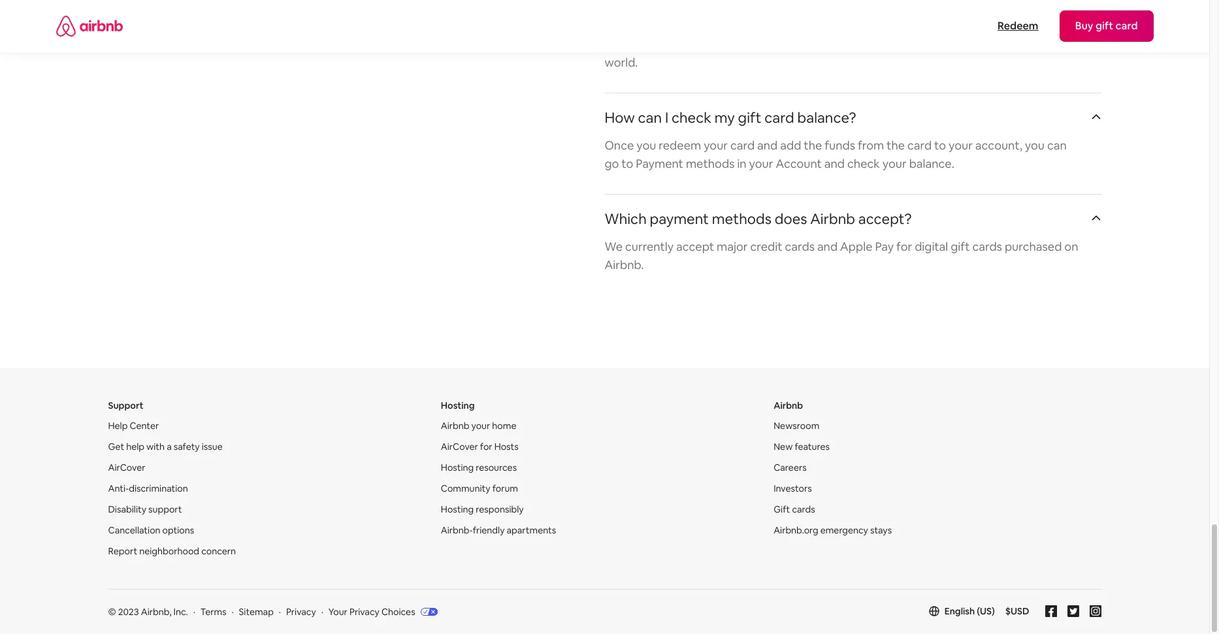 Task type: vqa. For each thing, say whether or not it's contained in the screenshot.
leftmost the English
no



Task type: describe. For each thing, give the bounding box(es) containing it.
gift for gift cards
[[774, 504, 790, 516]]

can up must
[[829, 0, 849, 15]]

forum
[[493, 483, 518, 495]]

neighborhood
[[139, 546, 199, 557]]

privacy link
[[286, 606, 316, 618]]

check inside once you redeem your card and add the funds from the card to your account, you can go to payment methods in your account and check your balance.
[[848, 156, 880, 171]]

community
[[441, 483, 491, 495]]

your up the balance.
[[949, 138, 973, 153]]

aircover for aircover link
[[108, 462, 145, 474]]

airbnb.org
[[774, 525, 819, 537]]

discrimination
[[129, 483, 188, 495]]

currently
[[625, 239, 674, 254]]

cards inside gift cards purchased in the united states can only be redeemed by users who reside in the united states. the gift card recipient must also have a valid payment method in the united states. the gift card value can be spent on any stay or experience around the world.
[[629, 0, 658, 15]]

resources
[[476, 462, 517, 474]]

get
[[108, 441, 124, 453]]

new
[[774, 441, 793, 453]]

card down how can i check my gift card balance?
[[731, 138, 755, 153]]

account,
[[976, 138, 1023, 153]]

navigate to instagram image
[[1090, 606, 1102, 618]]

concern
[[201, 546, 236, 557]]

hosting for hosting resources
[[441, 462, 474, 474]]

does
[[775, 210, 807, 228]]

navigate to twitter image
[[1068, 606, 1079, 618]]

your privacy choices link
[[329, 606, 438, 619]]

hosting responsibly link
[[441, 504, 524, 516]]

1 privacy from the left
[[286, 606, 316, 618]]

stay
[[896, 37, 919, 52]]

0 horizontal spatial to
[[622, 156, 633, 171]]

cards right digital
[[973, 239, 1003, 254]]

world.
[[605, 55, 638, 70]]

my
[[715, 108, 735, 127]]

check inside how can i check my gift card balance? dropdown button
[[672, 108, 712, 127]]

balance?
[[798, 108, 857, 127]]

english
[[945, 606, 975, 618]]

center
[[130, 420, 159, 432]]

your
[[329, 606, 348, 618]]

airbnb-friendly apartments
[[441, 525, 556, 537]]

around
[[998, 37, 1037, 52]]

only
[[851, 0, 874, 15]]

credit
[[751, 239, 783, 254]]

airbnb,
[[141, 606, 172, 618]]

can down the recipient
[[786, 37, 806, 52]]

1 vertical spatial states.
[[644, 37, 681, 52]]

hosting for hosting
[[441, 400, 475, 412]]

(us)
[[977, 606, 995, 618]]

newsroom
[[774, 420, 820, 432]]

·
[[193, 606, 195, 618]]

careers link
[[774, 462, 807, 474]]

careers
[[774, 462, 807, 474]]

gift inside dropdown button
[[738, 108, 762, 127]]

©
[[108, 606, 116, 618]]

1 vertical spatial be
[[808, 37, 822, 52]]

how
[[605, 108, 635, 127]]

also
[[857, 18, 878, 33]]

methods inside dropdown button
[[712, 210, 772, 228]]

a inside gift cards purchased in the united states can only be redeemed by users who reside in the united states. the gift card recipient must also have a valid payment method in the united states. the gift card value can be spent on any stay or experience around the world.
[[909, 18, 915, 33]]

1 vertical spatial the
[[683, 37, 704, 52]]

value
[[755, 37, 783, 52]]

cancellation
[[108, 525, 160, 537]]

and inside we currently accept major credit cards and apple pay for digital gift cards purchased on airbnb.
[[818, 239, 838, 254]]

friendly
[[473, 525, 505, 537]]

payment inside dropdown button
[[650, 210, 709, 228]]

investors link
[[774, 483, 812, 495]]

help
[[108, 420, 128, 432]]

pay
[[875, 239, 894, 254]]

account
[[776, 156, 822, 171]]

hosts
[[495, 441, 519, 453]]

redeem
[[659, 138, 701, 153]]

payment
[[636, 156, 684, 171]]

we
[[605, 239, 623, 254]]

your privacy choices
[[329, 606, 415, 618]]

issue
[[202, 441, 223, 453]]

home
[[492, 420, 517, 432]]

apartments
[[507, 525, 556, 537]]

cancellation options link
[[108, 525, 194, 537]]

which payment methods does airbnb accept? button
[[605, 195, 1102, 238]]

gift cards purchased in the united states can only be redeemed by users who reside in the united states. the gift card recipient must also have a valid payment method in the united states. the gift card value can be spent on any stay or experience around the world.
[[605, 0, 1075, 70]]

purchased inside gift cards purchased in the united states can only be redeemed by users who reside in the united states. the gift card recipient must also have a valid payment method in the united states. the gift card value can be spent on any stay or experience around the world.
[[661, 0, 718, 15]]

report
[[108, 546, 137, 557]]

airbnb.org emergency stays link
[[774, 525, 892, 537]]

which
[[605, 210, 647, 228]]

method
[[996, 18, 1039, 33]]

in inside once you redeem your card and add the funds from the card to your account, you can go to payment methods in your account and check your balance.
[[737, 156, 747, 171]]

responsibly
[[476, 504, 524, 516]]

anti-
[[108, 483, 129, 495]]

community forum link
[[441, 483, 518, 495]]

hosting responsibly
[[441, 504, 524, 516]]

disability support
[[108, 504, 182, 516]]

cards up airbnb.org
[[792, 504, 815, 516]]

payment inside gift cards purchased in the united states can only be redeemed by users who reside in the united states. the gift card recipient must also have a valid payment method in the united states. the gift card value can be spent on any stay or experience around the world.
[[945, 18, 994, 33]]

redeemed
[[893, 0, 949, 15]]

purchased inside we currently accept major credit cards and apple pay for digital gift cards purchased on airbnb.
[[1005, 239, 1062, 254]]

airbnb-friendly apartments link
[[441, 525, 556, 537]]

once
[[605, 138, 634, 153]]

airbnb for airbnb your home
[[441, 420, 470, 432]]

0 vertical spatial the
[[704, 18, 725, 33]]

airbnb-
[[441, 525, 473, 537]]

get help with a safety issue link
[[108, 441, 223, 453]]

by
[[952, 0, 965, 15]]

aircover for aircover for hosts
[[441, 441, 478, 453]]

options
[[162, 525, 194, 537]]

airbnb your home
[[441, 420, 517, 432]]

airbnb.org emergency stays
[[774, 525, 892, 537]]

reside
[[1025, 0, 1058, 15]]

on inside gift cards purchased in the united states can only be redeemed by users who reside in the united states. the gift card recipient must also have a valid payment method in the united states. the gift card value can be spent on any stay or experience around the world.
[[858, 37, 872, 52]]

states
[[792, 0, 826, 15]]

2 you from the left
[[1025, 138, 1045, 153]]

redeem
[[998, 19, 1039, 33]]



Task type: locate. For each thing, give the bounding box(es) containing it.
check down from
[[848, 156, 880, 171]]

airbnb your home link
[[441, 420, 517, 432]]

1 horizontal spatial purchased
[[1005, 239, 1062, 254]]

you right account,
[[1025, 138, 1045, 153]]

0 horizontal spatial be
[[808, 37, 822, 52]]

1 vertical spatial airbnb
[[774, 400, 803, 412]]

1 horizontal spatial be
[[876, 0, 890, 15]]

1 horizontal spatial payment
[[945, 18, 994, 33]]

must
[[827, 18, 854, 33]]

methods inside once you redeem your card and add the funds from the card to your account, you can go to payment methods in your account and check your balance.
[[686, 156, 735, 171]]

any
[[875, 37, 894, 52]]

for left hosts
[[480, 441, 493, 453]]

united
[[753, 0, 790, 15], [626, 18, 662, 33], [605, 37, 641, 52]]

hosting up community
[[441, 462, 474, 474]]

your
[[704, 138, 728, 153], [949, 138, 973, 153], [749, 156, 773, 171], [883, 156, 907, 171], [472, 420, 490, 432]]

digital
[[915, 239, 948, 254]]

gift left the recipient
[[727, 18, 747, 33]]

have
[[881, 18, 906, 33]]

you up payment
[[637, 138, 656, 153]]

emergency
[[821, 525, 869, 537]]

0 horizontal spatial airbnb
[[441, 420, 470, 432]]

newsroom link
[[774, 420, 820, 432]]

0 vertical spatial hosting
[[441, 400, 475, 412]]

0 vertical spatial for
[[897, 239, 913, 254]]

purchased
[[661, 0, 718, 15], [1005, 239, 1062, 254]]

how can i check my gift card balance? button
[[605, 93, 1102, 137]]

get help with a safety issue
[[108, 441, 223, 453]]

gift inside we currently accept major credit cards and apple pay for digital gift cards purchased on airbnb.
[[951, 239, 970, 254]]

choices
[[382, 606, 415, 618]]

new features link
[[774, 441, 830, 453]]

with
[[146, 441, 165, 453]]

and left add
[[758, 138, 778, 153]]

can right account,
[[1048, 138, 1067, 153]]

gift right my
[[738, 108, 762, 127]]

once you redeem your card and add the funds from the card to your account, you can go to payment methods in your account and check your balance.
[[605, 138, 1070, 171]]

the
[[733, 0, 751, 15], [605, 18, 623, 33], [1054, 18, 1072, 33], [1039, 37, 1058, 52], [804, 138, 822, 153], [887, 138, 905, 153]]

1 vertical spatial payment
[[650, 210, 709, 228]]

accept
[[676, 239, 714, 254]]

2023
[[118, 606, 139, 618]]

0 horizontal spatial purchased
[[661, 0, 718, 15]]

for
[[897, 239, 913, 254], [480, 441, 493, 453]]

users
[[968, 0, 997, 15]]

airbnb up 'apple'
[[811, 210, 855, 228]]

airbnb.
[[605, 257, 644, 272]]

hosting for hosting responsibly
[[441, 504, 474, 516]]

2 privacy from the left
[[350, 606, 380, 618]]

hosting up "airbnb-"
[[441, 504, 474, 516]]

1 vertical spatial united
[[626, 18, 662, 33]]

0 horizontal spatial privacy
[[286, 606, 316, 618]]

0 vertical spatial on
[[858, 37, 872, 52]]

a left valid on the top right of the page
[[909, 18, 915, 33]]

apple
[[841, 239, 873, 254]]

gift inside gift cards purchased in the united states can only be redeemed by users who reside in the united states. the gift card recipient must also have a valid payment method in the united states. the gift card value can be spent on any stay or experience around the world.
[[605, 0, 626, 15]]

© 2023 airbnb, inc.
[[108, 606, 188, 618]]

1 vertical spatial for
[[480, 441, 493, 453]]

investors
[[774, 483, 812, 495]]

english (us) button
[[929, 606, 995, 618]]

hosting up airbnb your home link
[[441, 400, 475, 412]]

cards up world.
[[629, 0, 658, 15]]

add
[[781, 138, 802, 153]]

2 horizontal spatial airbnb
[[811, 210, 855, 228]]

funds
[[825, 138, 856, 153]]

stays
[[871, 525, 892, 537]]

card up "value"
[[749, 18, 773, 33]]

1 horizontal spatial privacy
[[350, 606, 380, 618]]

anti-discrimination link
[[108, 483, 188, 495]]

2 vertical spatial hosting
[[441, 504, 474, 516]]

payment up accept at top right
[[650, 210, 709, 228]]

disability
[[108, 504, 146, 516]]

2 vertical spatial airbnb
[[441, 420, 470, 432]]

report neighborhood concern
[[108, 546, 236, 557]]

aircover
[[441, 441, 478, 453], [108, 462, 145, 474]]

aircover for hosts link
[[441, 441, 519, 453]]

0 vertical spatial and
[[758, 138, 778, 153]]

your left account
[[749, 156, 773, 171]]

hosting resources link
[[441, 462, 517, 474]]

0 horizontal spatial on
[[858, 37, 872, 52]]

airbnb for airbnb
[[774, 400, 803, 412]]

1 vertical spatial hosting
[[441, 462, 474, 474]]

0 horizontal spatial you
[[637, 138, 656, 153]]

airbnb inside dropdown button
[[811, 210, 855, 228]]

and left 'apple'
[[818, 239, 838, 254]]

0 vertical spatial to
[[935, 138, 946, 153]]

features
[[795, 441, 830, 453]]

payment up experience
[[945, 18, 994, 33]]

3 hosting from the top
[[441, 504, 474, 516]]

aircover down airbnb your home
[[441, 441, 478, 453]]

who
[[999, 0, 1022, 15]]

0 vertical spatial airbnb
[[811, 210, 855, 228]]

for right pay
[[897, 239, 913, 254]]

gift cards link
[[774, 504, 815, 516]]

anti-discrimination
[[108, 483, 188, 495]]

methods down redeem
[[686, 156, 735, 171]]

airbnb up aircover for hosts
[[441, 420, 470, 432]]

1 horizontal spatial you
[[1025, 138, 1045, 153]]

card inside how can i check my gift card balance? dropdown button
[[765, 108, 795, 127]]

payment
[[945, 18, 994, 33], [650, 210, 709, 228]]

gift up world.
[[605, 0, 626, 15]]

community forum
[[441, 483, 518, 495]]

gift left "value"
[[707, 37, 726, 52]]

2 vertical spatial united
[[605, 37, 641, 52]]

profile element
[[621, 0, 1154, 52]]

to right go
[[622, 156, 633, 171]]

can inside dropdown button
[[638, 108, 662, 127]]

1 vertical spatial methods
[[712, 210, 772, 228]]

your down from
[[883, 156, 907, 171]]

1 vertical spatial check
[[848, 156, 880, 171]]

cards
[[629, 0, 658, 15], [785, 239, 815, 254], [973, 239, 1003, 254], [792, 504, 815, 516]]

you
[[637, 138, 656, 153], [1025, 138, 1045, 153]]

balance.
[[910, 156, 955, 171]]

1 hosting from the top
[[441, 400, 475, 412]]

accept?
[[859, 210, 912, 228]]

aircover up anti-
[[108, 462, 145, 474]]

redeem link
[[992, 13, 1045, 39]]

2 vertical spatial and
[[818, 239, 838, 254]]

major
[[717, 239, 748, 254]]

0 horizontal spatial check
[[672, 108, 712, 127]]

1 horizontal spatial aircover
[[441, 441, 478, 453]]

0 vertical spatial payment
[[945, 18, 994, 33]]

and down funds
[[825, 156, 845, 171]]

your down my
[[704, 138, 728, 153]]

in
[[721, 0, 730, 15], [1061, 0, 1070, 15], [1042, 18, 1051, 33], [737, 156, 747, 171]]

spent
[[825, 37, 856, 52]]

support
[[108, 400, 144, 412]]

aircover link
[[108, 462, 145, 474]]

airbnb up newsroom link
[[774, 400, 803, 412]]

1 horizontal spatial airbnb
[[774, 400, 803, 412]]

1 horizontal spatial check
[[848, 156, 880, 171]]

0 horizontal spatial for
[[480, 441, 493, 453]]

2 hosting from the top
[[441, 462, 474, 474]]

1 horizontal spatial on
[[1065, 239, 1079, 254]]

hosting
[[441, 400, 475, 412], [441, 462, 474, 474], [441, 504, 474, 516]]

0 horizontal spatial aircover
[[108, 462, 145, 474]]

gift for gift cards purchased in the united states can only be redeemed by users who reside in the united states. the gift card recipient must also have a valid payment method in the united states. the gift card value can be spent on any stay or experience around the world.
[[605, 0, 626, 15]]

card up add
[[765, 108, 795, 127]]

terms
[[201, 606, 227, 618]]

i
[[665, 108, 669, 127]]

1 vertical spatial a
[[167, 441, 172, 453]]

be up the have
[[876, 0, 890, 15]]

0 vertical spatial states.
[[665, 18, 702, 33]]

on inside we currently accept major credit cards and apple pay for digital gift cards purchased on airbnb.
[[1065, 239, 1079, 254]]

can left "i"
[[638, 108, 662, 127]]

1 horizontal spatial gift
[[774, 504, 790, 516]]

privacy
[[286, 606, 316, 618], [350, 606, 380, 618]]

methods up major at the right
[[712, 210, 772, 228]]

0 vertical spatial purchased
[[661, 0, 718, 15]]

0 vertical spatial gift
[[605, 0, 626, 15]]

1 horizontal spatial to
[[935, 138, 946, 153]]

how can i check my gift card balance?
[[605, 108, 857, 127]]

privacy left the your
[[286, 606, 316, 618]]

card up the balance.
[[908, 138, 932, 153]]

0 vertical spatial methods
[[686, 156, 735, 171]]

1 vertical spatial aircover
[[108, 462, 145, 474]]

be down the recipient
[[808, 37, 822, 52]]

0 vertical spatial aircover
[[441, 441, 478, 453]]

aircover for hosts
[[441, 441, 519, 453]]

recipient
[[776, 18, 824, 33]]

cards down does
[[785, 239, 815, 254]]

gift right digital
[[951, 239, 970, 254]]

$ usd
[[1006, 606, 1030, 618]]

1 horizontal spatial a
[[909, 18, 915, 33]]

0 horizontal spatial payment
[[650, 210, 709, 228]]

1 vertical spatial to
[[622, 156, 633, 171]]

check right "i"
[[672, 108, 712, 127]]

can inside once you redeem your card and add the funds from the card to your account, you can go to payment methods in your account and check your balance.
[[1048, 138, 1067, 153]]

gift down investors link
[[774, 504, 790, 516]]

1 horizontal spatial for
[[897, 239, 913, 254]]

we currently accept major credit cards and apple pay for digital gift cards purchased on airbnb.
[[605, 239, 1081, 272]]

to up the balance.
[[935, 138, 946, 153]]

a
[[909, 18, 915, 33], [167, 441, 172, 453]]

card left "value"
[[728, 37, 753, 52]]

0 vertical spatial be
[[876, 0, 890, 15]]

and
[[758, 138, 778, 153], [825, 156, 845, 171], [818, 239, 838, 254]]

inc.
[[174, 606, 188, 618]]

privacy right the your
[[350, 606, 380, 618]]

0 vertical spatial check
[[672, 108, 712, 127]]

0 horizontal spatial gift
[[605, 0, 626, 15]]

0 vertical spatial a
[[909, 18, 915, 33]]

1 vertical spatial on
[[1065, 239, 1079, 254]]

1 you from the left
[[637, 138, 656, 153]]

1 vertical spatial purchased
[[1005, 239, 1062, 254]]

1 vertical spatial gift
[[774, 504, 790, 516]]

0 vertical spatial united
[[753, 0, 790, 15]]

for inside we currently accept major credit cards and apple pay for digital gift cards purchased on airbnb.
[[897, 239, 913, 254]]

1 vertical spatial and
[[825, 156, 845, 171]]

navigate to facebook image
[[1045, 606, 1057, 618]]

your up aircover for hosts
[[472, 420, 490, 432]]

a right with
[[167, 441, 172, 453]]

or
[[921, 37, 933, 52]]

0 horizontal spatial a
[[167, 441, 172, 453]]



